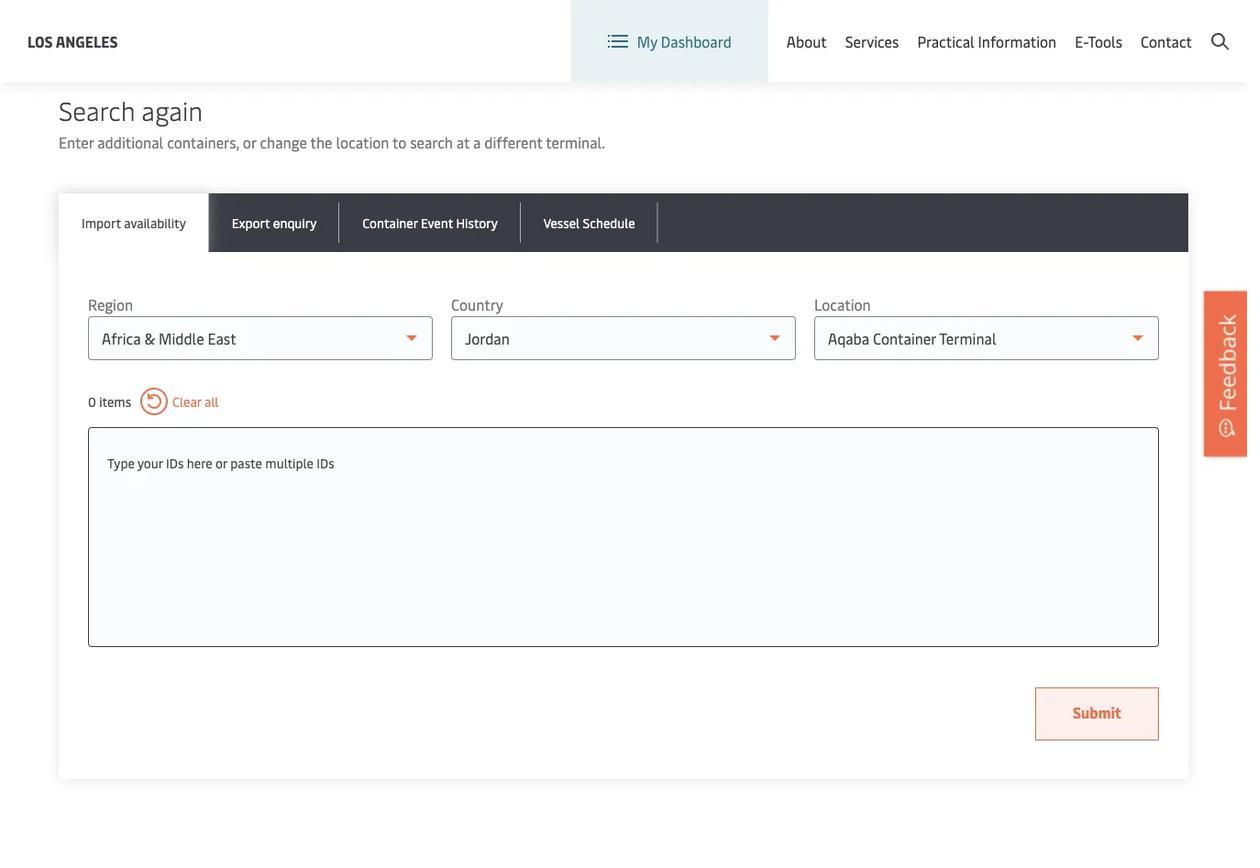 Task type: describe. For each thing, give the bounding box(es) containing it.
create
[[1129, 17, 1172, 37]]

about button
[[787, 0, 827, 83]]

services button
[[845, 0, 899, 83]]

different
[[485, 133, 543, 152]]

event
[[421, 214, 453, 231]]

submit button
[[1035, 688, 1159, 741]]

type
[[107, 454, 135, 471]]

tab list containing import availability
[[59, 194, 1189, 252]]

clear all
[[173, 393, 219, 410]]

additional
[[97, 133, 163, 152]]

terminal.
[[546, 133, 605, 152]]

еnquiry
[[273, 214, 317, 231]]

at
[[457, 133, 470, 152]]

angeles
[[56, 31, 118, 51]]

enter
[[59, 133, 94, 152]]

export
[[232, 214, 270, 231]]

change
[[260, 133, 307, 152]]

my dashboard
[[637, 31, 732, 51]]

containers,
[[167, 133, 239, 152]]

e-tools
[[1075, 31, 1123, 51]]

availability
[[124, 214, 186, 231]]

los
[[28, 31, 53, 51]]

switch location button
[[735, 17, 868, 37]]

paste
[[230, 454, 262, 471]]

global
[[927, 17, 969, 37]]

or inside the search again enter additional containers, or change the location to search at a different terminal.
[[243, 133, 256, 152]]

type your ids here or paste multiple ids
[[107, 454, 334, 471]]

country
[[451, 295, 503, 315]]

clear all button
[[140, 388, 219, 415]]

information
[[978, 31, 1057, 51]]

clear
[[173, 393, 201, 410]]

container event history
[[362, 214, 498, 231]]

vessel schedule
[[544, 214, 635, 231]]

a
[[473, 133, 481, 152]]

feedback
[[1212, 314, 1242, 412]]

items
[[99, 393, 131, 410]]

my
[[637, 31, 658, 51]]

import availability
[[82, 214, 186, 231]]

contact
[[1141, 31, 1192, 51]]

your
[[137, 454, 163, 471]]

multiple
[[265, 454, 314, 471]]

export еnquiry
[[232, 214, 317, 231]]

tools
[[1088, 31, 1123, 51]]

schedule
[[583, 214, 635, 231]]

location inside button
[[811, 17, 868, 37]]

submit
[[1073, 703, 1122, 723]]



Task type: vqa. For each thing, say whether or not it's contained in the screenshot.
leftmost or
yes



Task type: locate. For each thing, give the bounding box(es) containing it.
tab list
[[59, 194, 1189, 252]]

to
[[393, 133, 407, 152]]

ids right your
[[166, 454, 184, 471]]

account
[[1175, 17, 1229, 37]]

0 items
[[88, 393, 131, 410]]

location
[[811, 17, 868, 37], [814, 295, 871, 315]]

dashboard
[[661, 31, 732, 51]]

2 ids from the left
[[317, 454, 334, 471]]

login / create account
[[1081, 17, 1229, 37]]

again
[[142, 92, 203, 127]]

vessel schedule button
[[521, 194, 658, 252]]

the
[[310, 133, 332, 152]]

search again enter additional containers, or change the location to search at a different terminal.
[[59, 92, 605, 152]]

1 horizontal spatial or
[[243, 133, 256, 152]]

0 vertical spatial or
[[243, 133, 256, 152]]

location
[[336, 133, 389, 152]]

None text field
[[107, 447, 1140, 480]]

switch
[[764, 17, 808, 37]]

or
[[243, 133, 256, 152], [216, 454, 227, 471]]

0 horizontal spatial ids
[[166, 454, 184, 471]]

los angeles
[[28, 31, 118, 51]]

practical information
[[918, 31, 1057, 51]]

container event history button
[[340, 194, 521, 252]]

global menu
[[927, 17, 1010, 37]]

search
[[59, 92, 135, 127]]

here
[[187, 454, 212, 471]]

search
[[410, 133, 453, 152]]

1 vertical spatial or
[[216, 454, 227, 471]]

region
[[88, 295, 133, 315]]

1 horizontal spatial ids
[[317, 454, 334, 471]]

global menu button
[[886, 0, 1029, 55]]

e-tools button
[[1075, 0, 1123, 83]]

login / create account link
[[1047, 0, 1229, 54]]

import availability button
[[59, 194, 209, 252]]

container
[[362, 214, 418, 231]]

history
[[456, 214, 498, 231]]

los angeles link
[[28, 30, 118, 53]]

services
[[845, 31, 899, 51]]

all
[[205, 393, 219, 410]]

/
[[1120, 17, 1126, 37]]

ids right multiple
[[317, 454, 334, 471]]

import
[[82, 214, 121, 231]]

export еnquiry button
[[209, 194, 340, 252]]

ids
[[166, 454, 184, 471], [317, 454, 334, 471]]

practical
[[918, 31, 975, 51]]

switch location
[[764, 17, 868, 37]]

or right here
[[216, 454, 227, 471]]

my dashboard button
[[608, 0, 732, 83]]

e-
[[1075, 31, 1088, 51]]

login
[[1081, 17, 1117, 37]]

menu
[[973, 17, 1010, 37]]

vessel
[[544, 214, 580, 231]]

about
[[787, 31, 827, 51]]

practical information button
[[918, 0, 1057, 83]]

0 vertical spatial location
[[811, 17, 868, 37]]

feedback button
[[1204, 292, 1247, 457]]

contact button
[[1141, 0, 1192, 83]]

0 horizontal spatial or
[[216, 454, 227, 471]]

0
[[88, 393, 96, 410]]

1 ids from the left
[[166, 454, 184, 471]]

1 vertical spatial location
[[814, 295, 871, 315]]

or left change
[[243, 133, 256, 152]]



